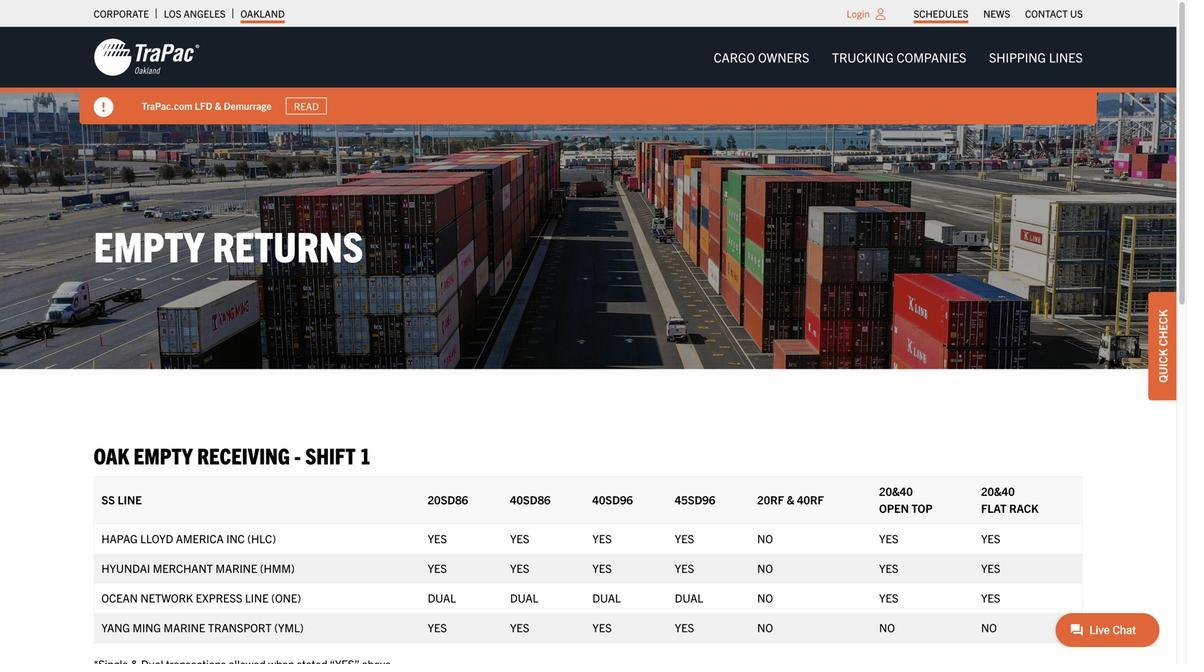 Task type: describe. For each thing, give the bounding box(es) containing it.
receiving
[[197, 442, 290, 469]]

los angeles
[[164, 7, 226, 20]]

returns
[[213, 219, 364, 271]]

oakland image
[[94, 37, 200, 77]]

companies
[[897, 49, 967, 65]]

shift
[[306, 442, 356, 469]]

trucking companies
[[833, 49, 967, 65]]

1 dual from the left
[[428, 591, 456, 605]]

transport
[[208, 621, 272, 635]]

20rf & 40rf
[[758, 493, 825, 507]]

45sd96
[[675, 493, 716, 507]]

los angeles link
[[164, 4, 226, 23]]

(yml)
[[274, 621, 304, 635]]

trucking companies link
[[821, 43, 979, 72]]

light image
[[876, 8, 886, 20]]

20rf
[[758, 493, 785, 507]]

1
[[360, 442, 371, 469]]

quick
[[1156, 349, 1170, 383]]

schedules
[[914, 7, 969, 20]]

(hlc)
[[247, 532, 276, 546]]

cargo
[[714, 49, 756, 65]]

lfd
[[195, 99, 213, 112]]

no for yang ming marine transport (yml)
[[758, 621, 774, 635]]

read link
[[286, 97, 327, 115]]

read
[[294, 100, 319, 112]]

shipping lines
[[990, 49, 1084, 65]]

ming
[[133, 621, 161, 635]]

oak
[[94, 442, 129, 469]]

20sd86
[[428, 493, 469, 507]]

ss
[[101, 493, 115, 507]]

banner containing cargo owners
[[0, 27, 1188, 124]]

corporate
[[94, 7, 149, 20]]

1 horizontal spatial &
[[787, 493, 795, 507]]

login
[[847, 7, 871, 20]]

contact us link
[[1026, 4, 1084, 23]]

owners
[[759, 49, 810, 65]]

ss line
[[101, 493, 142, 507]]

marine for (hmm)
[[216, 561, 257, 576]]

3 dual from the left
[[593, 591, 621, 605]]

top
[[912, 501, 933, 515]]

menu bar inside banner
[[703, 43, 1095, 72]]

no for hapag lloyd america inc (hlc)
[[758, 532, 774, 546]]

express
[[196, 591, 243, 605]]

oak empty receiving                - shift 1
[[94, 442, 371, 469]]

4 dual from the left
[[675, 591, 704, 605]]

& inside banner
[[215, 99, 222, 112]]

1 horizontal spatial line
[[245, 591, 269, 605]]



Task type: vqa. For each thing, say whether or not it's contained in the screenshot.
8
no



Task type: locate. For each thing, give the bounding box(es) containing it.
0 horizontal spatial 20&40
[[880, 484, 914, 499]]

news link
[[984, 4, 1011, 23]]

us
[[1071, 7, 1084, 20]]

20&40 for flat
[[982, 484, 1016, 499]]

login link
[[847, 7, 871, 20]]

cargo owners link
[[703, 43, 821, 72]]

yang ming marine transport (yml)
[[101, 621, 304, 635]]

cargo owners
[[714, 49, 810, 65]]

(one)
[[271, 591, 301, 605]]

ocean network express line (one)
[[101, 591, 301, 605]]

solid image
[[94, 97, 113, 117]]

0 vertical spatial marine
[[216, 561, 257, 576]]

marine
[[216, 561, 257, 576], [164, 621, 205, 635]]

hapag lloyd america inc (hlc)
[[101, 532, 276, 546]]

schedules link
[[914, 4, 969, 23]]

no
[[758, 532, 774, 546], [758, 561, 774, 576], [758, 591, 774, 605], [758, 621, 774, 635], [880, 621, 896, 635], [982, 621, 998, 635]]

0 horizontal spatial marine
[[164, 621, 205, 635]]

yang
[[101, 621, 130, 635]]

40sd96
[[593, 493, 633, 507]]

lloyd
[[140, 532, 173, 546]]

menu bar containing schedules
[[907, 4, 1091, 23]]

2 20&40 from the left
[[982, 484, 1016, 499]]

&
[[215, 99, 222, 112], [787, 493, 795, 507]]

check
[[1156, 310, 1170, 347]]

no for hyundai merchant marine (hmm)
[[758, 561, 774, 576]]

flat
[[982, 501, 1007, 515]]

-
[[294, 442, 301, 469]]

shipping lines link
[[979, 43, 1095, 72]]

trucking
[[833, 49, 894, 65]]

lines
[[1050, 49, 1084, 65]]

40rf
[[798, 493, 825, 507]]

& right "lfd"
[[215, 99, 222, 112]]

contact
[[1026, 7, 1069, 20]]

40sd86
[[510, 493, 551, 507]]

corporate link
[[94, 4, 149, 23]]

20&40 inside 20&40 open top
[[880, 484, 914, 499]]

20&40 up open
[[880, 484, 914, 499]]

shipping
[[990, 49, 1047, 65]]

0 horizontal spatial &
[[215, 99, 222, 112]]

menu bar containing cargo owners
[[703, 43, 1095, 72]]

0 vertical spatial menu bar
[[907, 4, 1091, 23]]

20&40 flat rack
[[982, 484, 1039, 515]]

marine for transport
[[164, 621, 205, 635]]

line left (one)
[[245, 591, 269, 605]]

network
[[141, 591, 193, 605]]

hyundai merchant marine (hmm)
[[101, 561, 295, 576]]

banner
[[0, 27, 1188, 124]]

1 horizontal spatial 20&40
[[982, 484, 1016, 499]]

empty
[[134, 442, 193, 469]]

quick check
[[1156, 310, 1170, 383]]

0 vertical spatial &
[[215, 99, 222, 112]]

1 vertical spatial menu bar
[[703, 43, 1095, 72]]

20&40 up flat
[[982, 484, 1016, 499]]

line right ss
[[118, 493, 142, 507]]

hyundai
[[101, 561, 150, 576]]

no for ocean network express line (one)
[[758, 591, 774, 605]]

oakland
[[241, 7, 285, 20]]

1 horizontal spatial marine
[[216, 561, 257, 576]]

dual
[[428, 591, 456, 605], [510, 591, 539, 605], [593, 591, 621, 605], [675, 591, 704, 605]]

1 vertical spatial line
[[245, 591, 269, 605]]

rack
[[1010, 501, 1039, 515]]

menu bar up the shipping
[[907, 4, 1091, 23]]

1 20&40 from the left
[[880, 484, 914, 499]]

menu bar down light icon
[[703, 43, 1095, 72]]

marine down ocean network express line (one)
[[164, 621, 205, 635]]

& right 20rf
[[787, 493, 795, 507]]

20&40
[[880, 484, 914, 499], [982, 484, 1016, 499]]

news
[[984, 7, 1011, 20]]

trapac.com
[[142, 99, 193, 112]]

ocean
[[101, 591, 138, 605]]

20&40 open top
[[880, 484, 933, 515]]

america
[[176, 532, 224, 546]]

0 horizontal spatial line
[[118, 493, 142, 507]]

line
[[118, 493, 142, 507], [245, 591, 269, 605]]

demurrage
[[224, 99, 272, 112]]

1 vertical spatial &
[[787, 493, 795, 507]]

trapac.com lfd & demurrage
[[142, 99, 272, 112]]

oakland link
[[241, 4, 285, 23]]

merchant
[[153, 561, 213, 576]]

20&40 for open
[[880, 484, 914, 499]]

marine down inc
[[216, 561, 257, 576]]

20&40 inside the 20&40 flat rack
[[982, 484, 1016, 499]]

inc
[[226, 532, 245, 546]]

yes
[[428, 532, 447, 546], [510, 532, 530, 546], [593, 532, 612, 546], [675, 532, 695, 546], [880, 532, 899, 546], [982, 532, 1001, 546], [428, 561, 447, 576], [510, 561, 530, 576], [593, 561, 612, 576], [675, 561, 695, 576], [880, 561, 899, 576], [982, 561, 1001, 576], [880, 591, 899, 605], [982, 591, 1001, 605], [428, 621, 447, 635], [510, 621, 530, 635], [593, 621, 612, 635], [675, 621, 695, 635]]

2 dual from the left
[[510, 591, 539, 605]]

(hmm)
[[260, 561, 295, 576]]

empty returns
[[94, 219, 364, 271]]

1 vertical spatial marine
[[164, 621, 205, 635]]

open
[[880, 501, 910, 515]]

empty
[[94, 219, 204, 271]]

hapag
[[101, 532, 138, 546]]

0 vertical spatial line
[[118, 493, 142, 507]]

quick check link
[[1149, 292, 1177, 401]]

angeles
[[184, 7, 226, 20]]

menu bar
[[907, 4, 1091, 23], [703, 43, 1095, 72]]

los
[[164, 7, 181, 20]]

contact us
[[1026, 7, 1084, 20]]



